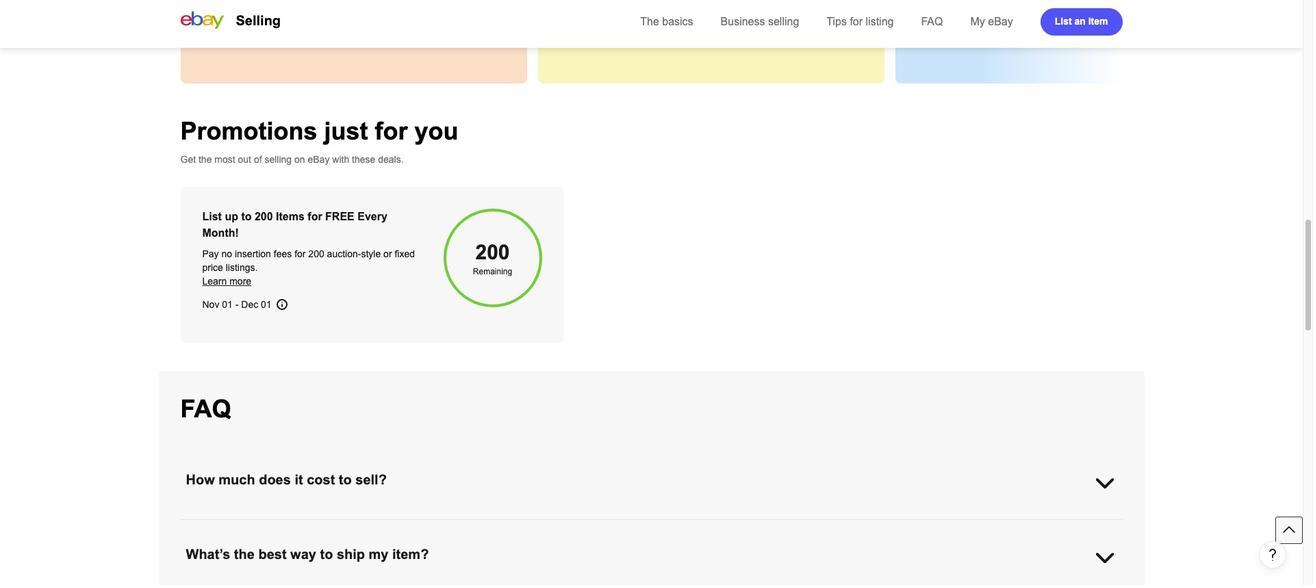 Task type: locate. For each thing, give the bounding box(es) containing it.
learn
[[202, 276, 227, 287]]

2 horizontal spatial and
[[1090, 4, 1106, 15]]

the right get
[[199, 154, 212, 165]]

200 up remaining
[[476, 241, 510, 264]]

1 horizontal spatial list
[[1055, 15, 1072, 26]]

and down all
[[236, 18, 252, 29]]

out
[[238, 154, 251, 165]]

list up month!
[[202, 211, 222, 223]]

style
[[361, 249, 381, 260]]

1 horizontal spatial the
[[234, 547, 255, 562]]

basics
[[662, 16, 693, 27]]

tips
[[827, 16, 847, 27]]

best
[[1165, 4, 1183, 15], [258, 547, 287, 562]]

for right the shoot
[[1135, 4, 1146, 15]]

the for what's the best way to ship my item?
[[234, 547, 255, 562]]

the
[[1149, 4, 1162, 15], [199, 154, 212, 165], [234, 547, 255, 562]]

-
[[235, 299, 239, 310]]

list down the your
[[1055, 15, 1072, 26]]

for
[[1135, 4, 1146, 15], [850, 16, 863, 27], [375, 117, 408, 145], [308, 211, 322, 223], [295, 249, 306, 260]]

0 horizontal spatial the
[[199, 154, 212, 165]]

and inside otherwise, if you want to try your luck and shoot for the best possible price, choose auction.
[[1090, 4, 1106, 15]]

up
[[225, 211, 238, 223]]

1 horizontal spatial best
[[1165, 4, 1183, 15]]

200 remaining
[[473, 241, 512, 277]]

200 inside pay no insertion fees for 200 auction-style or fixed price listings. learn more
[[308, 249, 324, 260]]

choose
[[992, 18, 1023, 29]]

pay no insertion fees for 200 auction-style or fixed price listings. learn more
[[202, 249, 415, 287]]

1 vertical spatial best
[[258, 547, 287, 562]]

with
[[332, 154, 349, 165]]

tips for listing link
[[827, 16, 894, 27]]

1 horizontal spatial ebay
[[988, 16, 1013, 27]]

sell?
[[356, 472, 387, 488]]

0 horizontal spatial 01
[[222, 299, 233, 310]]

faq
[[921, 16, 943, 27], [180, 395, 231, 423]]

list inside list up to 200 items for free every month!
[[202, 211, 222, 223]]

0 vertical spatial selling
[[768, 16, 799, 27]]

selling
[[768, 16, 799, 27], [265, 154, 292, 165]]

the right the shoot
[[1149, 4, 1162, 15]]

fees
[[274, 249, 292, 260]]

business selling link
[[721, 16, 799, 27]]

faq link
[[921, 16, 943, 27]]

and up item at the right top
[[1090, 4, 1106, 15]]

ebay down the want
[[988, 16, 1013, 27]]

selling right business
[[768, 16, 799, 27]]

0 vertical spatial on
[[319, 4, 330, 15]]

most
[[215, 154, 235, 165]]

0 horizontal spatial faq
[[180, 395, 231, 423]]

to right way
[[320, 547, 333, 562]]

1 horizontal spatial 01
[[261, 299, 272, 310]]

1 horizontal spatial on
[[319, 4, 330, 15]]

just
[[324, 117, 368, 145]]

to inside list up to 200 items for free every month!
[[241, 211, 252, 223]]

selling
[[236, 13, 281, 28]]

no
[[222, 249, 232, 260]]

and right caps
[[275, 4, 291, 15]]

for right items
[[308, 211, 322, 223]]

ebay
[[988, 16, 1013, 27], [308, 154, 330, 165]]

for inside list up to 200 items for free every month!
[[308, 211, 322, 223]]

color.
[[254, 18, 277, 29]]

0 horizontal spatial ebay
[[308, 154, 330, 165]]

2 horizontal spatial the
[[1149, 4, 1162, 15]]

your
[[1049, 4, 1068, 15]]

1 horizontal spatial and
[[275, 4, 291, 15]]

0 horizontal spatial best
[[258, 547, 287, 562]]

the
[[640, 16, 659, 27]]

try
[[1036, 4, 1046, 15]]

selling right of
[[265, 154, 292, 165]]

the right the what's
[[234, 547, 255, 562]]

the inside otherwise, if you want to try your luck and shoot for the best possible price, choose auction.
[[1149, 4, 1162, 15]]

on down the "promotions just for you"
[[294, 154, 305, 165]]

0 vertical spatial list
[[1055, 15, 1072, 26]]

for right tips at the right of page
[[850, 16, 863, 27]]

1 vertical spatial faq
[[180, 395, 231, 423]]

1 horizontal spatial 200
[[308, 249, 324, 260]]

0 vertical spatial ebay
[[988, 16, 1013, 27]]

possible
[[928, 18, 963, 29]]

on
[[319, 4, 330, 15], [294, 154, 305, 165]]

price,
[[966, 18, 989, 29]]

list
[[1055, 15, 1072, 26], [202, 211, 222, 223]]

remaining
[[473, 267, 512, 277]]

2 vertical spatial the
[[234, 547, 255, 562]]

for up deals.
[[375, 117, 408, 145]]

1 vertical spatial ebay
[[308, 154, 330, 165]]

1 vertical spatial list
[[202, 211, 222, 223]]

specific
[[332, 4, 364, 15]]

best right the shoot
[[1165, 4, 1183, 15]]

0 vertical spatial faq
[[921, 16, 943, 27]]

item
[[1088, 15, 1108, 26]]

01 left -
[[222, 299, 233, 310]]

01 right dec
[[261, 299, 272, 310]]

list up to 200 items for free every month!
[[202, 211, 387, 239]]

to inside otherwise, if you want to try your luck and shoot for the best possible price, choose auction.
[[1025, 4, 1033, 15]]

shoot
[[1109, 4, 1132, 15]]

details
[[367, 4, 395, 15]]

on right focus
[[319, 4, 330, 15]]

0 vertical spatial best
[[1165, 4, 1183, 15]]

to left try
[[1025, 4, 1033, 15]]

200
[[255, 211, 273, 223], [476, 241, 510, 264], [308, 249, 324, 260]]

0 horizontal spatial you
[[415, 117, 458, 145]]

1 horizontal spatial faq
[[921, 16, 943, 27]]

1 horizontal spatial you
[[984, 4, 1000, 15]]

free
[[325, 211, 355, 223]]

200 left items
[[255, 211, 273, 223]]

my
[[971, 16, 985, 27]]

0 vertical spatial you
[[984, 4, 1000, 15]]

0 horizontal spatial selling
[[265, 154, 292, 165]]

cost
[[307, 472, 335, 488]]

how much does it cost to sell?
[[186, 472, 387, 488]]

if
[[977, 4, 981, 15]]

for right the fees
[[295, 249, 306, 260]]

0 horizontal spatial list
[[202, 211, 222, 223]]

0 horizontal spatial 200
[[255, 211, 273, 223]]

best left way
[[258, 547, 287, 562]]

200 left auction-
[[308, 249, 324, 260]]

0 vertical spatial the
[[1149, 4, 1162, 15]]

1 vertical spatial selling
[[265, 154, 292, 165]]

want
[[1002, 4, 1022, 15]]

help, opens dialogs image
[[1266, 548, 1280, 562]]

ship
[[337, 547, 365, 562]]

0 horizontal spatial on
[[294, 154, 305, 165]]

tips for listing
[[827, 16, 894, 27]]

2 horizontal spatial 200
[[476, 241, 510, 264]]

200 inside list up to 200 items for free every month!
[[255, 211, 273, 223]]

pay
[[202, 249, 219, 260]]

for inside pay no insertion fees for 200 auction-style or fixed price listings. learn more
[[295, 249, 306, 260]]

you
[[984, 4, 1000, 15], [415, 117, 458, 145]]

to
[[1025, 4, 1033, 15], [241, 211, 252, 223], [339, 472, 352, 488], [320, 547, 333, 562]]

1 vertical spatial the
[[199, 154, 212, 165]]

listing
[[866, 16, 894, 27]]

to right up
[[241, 211, 252, 223]]

ebay left with
[[308, 154, 330, 165]]



Task type: vqa. For each thing, say whether or not it's contained in the screenshot.
bids associated with $4.00
no



Task type: describe. For each thing, give the bounding box(es) containing it.
what's the best way to ship my item?
[[186, 547, 429, 562]]

otherwise,
[[928, 4, 974, 15]]

caps
[[252, 4, 272, 15]]

business selling
[[721, 16, 799, 27]]

fixed
[[395, 249, 415, 260]]

1 horizontal spatial selling
[[768, 16, 799, 27]]

otherwise, if you want to try your luck and shoot for the best possible price, choose auction.
[[928, 4, 1183, 29]]

for inside otherwise, if you want to try your luck and shoot for the best possible price, choose auction.
[[1135, 4, 1146, 15]]

list an item link
[[1041, 8, 1123, 36]]

nov
[[202, 299, 219, 310]]

nov 01 - dec 01
[[202, 299, 272, 310]]

2 01 from the left
[[261, 299, 272, 310]]

on inside avoid all caps and focus on specific details like brand, model, size, and color.
[[319, 4, 330, 15]]

list for list up to 200 items for free every month!
[[202, 211, 222, 223]]

get
[[180, 154, 196, 165]]

focus
[[294, 4, 316, 15]]

you inside otherwise, if you want to try your luck and shoot for the best possible price, choose auction.
[[984, 4, 1000, 15]]

promotions
[[180, 117, 317, 145]]

1 vertical spatial on
[[294, 154, 305, 165]]

the for get the most out of selling on ebay with these deals.
[[199, 154, 212, 165]]

0 horizontal spatial and
[[236, 18, 252, 29]]

list for list an item
[[1055, 15, 1072, 26]]

like
[[397, 4, 412, 15]]

way
[[290, 547, 316, 562]]

items
[[276, 211, 305, 223]]

deals.
[[378, 154, 404, 165]]

promotions just for you
[[180, 117, 458, 145]]

more
[[230, 276, 251, 287]]

these
[[352, 154, 375, 165]]

to right cost
[[339, 472, 352, 488]]

an
[[1075, 15, 1086, 26]]

luck
[[1070, 4, 1087, 15]]

all
[[240, 4, 249, 15]]

insertion
[[235, 249, 271, 260]]

my ebay
[[971, 16, 1013, 27]]

size,
[[213, 18, 233, 29]]

every
[[358, 211, 387, 223]]

auction-
[[327, 249, 361, 260]]

dec
[[241, 299, 258, 310]]

does
[[259, 472, 291, 488]]

price
[[202, 262, 223, 273]]

learn more link
[[202, 276, 251, 287]]

item?
[[392, 547, 429, 562]]

the basics link
[[640, 16, 693, 27]]

200 inside 200 remaining
[[476, 241, 510, 264]]

or
[[383, 249, 392, 260]]

business
[[721, 16, 765, 27]]

1 01 from the left
[[222, 299, 233, 310]]

month!
[[202, 227, 239, 239]]

best inside otherwise, if you want to try your luck and shoot for the best possible price, choose auction.
[[1165, 4, 1183, 15]]

listings.
[[226, 262, 258, 273]]

how
[[186, 472, 215, 488]]

avoid
[[213, 4, 237, 15]]

model,
[[444, 4, 473, 15]]

auction.
[[1025, 18, 1060, 29]]

much
[[219, 472, 255, 488]]

my ebay link
[[971, 16, 1013, 27]]

brand,
[[415, 4, 442, 15]]

my
[[369, 547, 389, 562]]

avoid all caps and focus on specific details like brand, model, size, and color.
[[213, 4, 473, 29]]

get the most out of selling on ebay with these deals.
[[180, 154, 404, 165]]

1 vertical spatial you
[[415, 117, 458, 145]]

of
[[254, 154, 262, 165]]

it
[[295, 472, 303, 488]]

what's
[[186, 547, 230, 562]]

the basics
[[640, 16, 693, 27]]

list an item
[[1055, 15, 1108, 26]]



